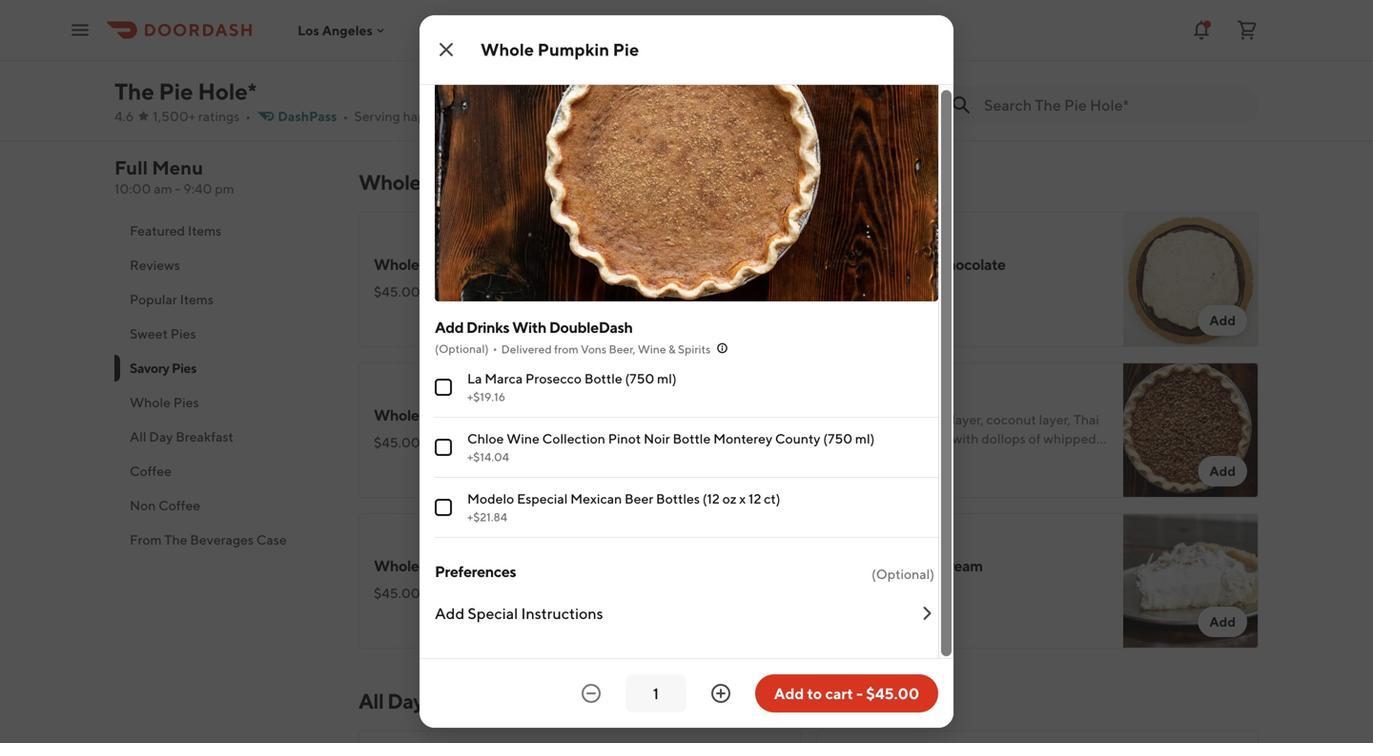 Task type: vqa. For each thing, say whether or not it's contained in the screenshot.
AND
yes



Task type: describe. For each thing, give the bounding box(es) containing it.
(optional) •
[[435, 341, 498, 355]]

and
[[872, 450, 895, 465]]

pie up 1,500+
[[159, 78, 193, 105]]

sweet pies
[[130, 326, 196, 341]]

items for featured items
[[188, 223, 222, 238]]

topped
[[906, 431, 950, 446]]

add button for whole coconut cream
[[1198, 607, 1248, 637]]

0 vertical spatial coffee
[[130, 463, 172, 479]]

preferences
[[435, 562, 516, 580]]

chloe wine collection pinot noir bottle monterey county (750 ml) +$14.04
[[467, 431, 875, 464]]

chocolate
[[940, 255, 1006, 273]]

popular items
[[130, 291, 214, 307]]

12
[[749, 491, 761, 506]]

(9)
[[488, 284, 505, 299]]

whole pumpkin pie inside dialog
[[481, 39, 639, 60]]

add to cart - $45.00
[[774, 684, 920, 702]]

featured items
[[130, 223, 222, 238]]

1,500+ ratings •
[[153, 108, 251, 124]]

full menu 10:00 am - 9:40 pm
[[114, 156, 234, 196]]

the pie hole*
[[114, 78, 257, 105]]

day inside button
[[149, 429, 173, 444]]

add drinks with doubledash group
[[435, 317, 939, 538]]

non coffee
[[130, 497, 200, 513]]

$45.00 down 'whole apple crumble'
[[374, 284, 420, 299]]

serving happiness one slice at a time • 0.7 mi
[[354, 108, 632, 124]]

toasted
[[978, 450, 1023, 465]]

Item Search search field
[[984, 94, 1244, 115]]

add special instructions
[[435, 604, 603, 622]]

whole inside whole pecan pie cereal crust, nutella layer, coconut layer, thai tea mousse, topped with dollops of whipped cream and finished with toasted coconut.
[[832, 387, 877, 405]]

reviews button
[[114, 248, 336, 282]]

los angeles
[[298, 22, 373, 38]]

- inside button
[[857, 684, 863, 702]]

(optional) for (optional)
[[872, 566, 935, 582]]

from
[[554, 342, 579, 356]]

modelo especial mexican beer bottles (12 oz x 12 ct) +$21.84
[[467, 491, 781, 524]]

delivered from vons beer, wine & spirits
[[501, 342, 711, 356]]

marca
[[485, 371, 523, 386]]

ratings
[[198, 108, 240, 124]]

none checkbox inside add drinks with doubledash group
[[435, 439, 452, 456]]

close whole pumpkin pie image
[[435, 38, 458, 61]]

+$14.04
[[467, 450, 509, 464]]

0.7
[[595, 108, 614, 124]]

artichoke
[[889, 38, 955, 56]]

especial
[[517, 491, 568, 506]]

notification bell image
[[1190, 19, 1213, 41]]

wine inside chloe wine collection pinot noir bottle monterey county (750 ml) +$14.04
[[507, 431, 540, 446]]

(12
[[703, 491, 720, 506]]

spinach
[[832, 38, 886, 56]]

modelo
[[467, 491, 514, 506]]

cart
[[825, 684, 853, 702]]

(750 inside chloe wine collection pinot noir bottle monterey county (750 ml) +$14.04
[[823, 431, 853, 446]]

crumble
[[465, 255, 524, 273]]

chicken
[[426, 38, 478, 56]]

pie inside whole pecan pie cereal crust, nutella layer, coconut layer, thai tea mousse, topped with dollops of whipped cream and finished with toasted coconut.
[[924, 387, 946, 405]]

drinks
[[466, 318, 510, 336]]

whipped
[[1044, 431, 1097, 446]]

sweet pies button
[[114, 317, 336, 351]]

with
[[512, 318, 547, 336]]

dollops
[[982, 431, 1026, 446]]

dashpass •
[[278, 108, 349, 124]]

- inside the full menu 10:00 am - 9:40 pm
[[175, 181, 181, 196]]

1 vertical spatial whole pumpkin pie
[[374, 406, 507, 424]]

time
[[547, 108, 574, 124]]

from the beverages case
[[130, 532, 287, 547]]

10:00
[[114, 181, 151, 196]]

$8.49
[[374, 66, 409, 82]]

pies down happiness
[[425, 170, 464, 195]]

sweet
[[130, 326, 168, 341]]

coconut
[[987, 412, 1037, 427]]

non
[[130, 497, 156, 513]]

increase quantity by 1 image
[[710, 682, 733, 705]]

coconut.
[[1026, 450, 1079, 465]]

0 vertical spatial wine
[[638, 342, 666, 356]]

bottle inside la marca prosecco bottle (750 ml) +$19.16
[[585, 371, 623, 386]]

whole pecan pie cereal crust, nutella layer, coconut layer, thai tea mousse, topped with dollops of whipped cream and finished with toasted coconut.
[[832, 387, 1100, 465]]

0 vertical spatial with
[[953, 431, 979, 446]]

pumpkin inside dialog
[[538, 39, 610, 60]]

1 horizontal spatial cream
[[941, 557, 983, 575]]

happiness
[[403, 108, 464, 124]]

cream inside whole pecan pie cereal crust, nutella layer, coconut layer, thai tea mousse, topped with dollops of whipped cream and finished with toasted coconut.
[[832, 450, 869, 465]]

collection
[[542, 431, 606, 446]]

special
[[468, 604, 518, 622]]

earl
[[422, 557, 448, 575]]

pie right hand
[[521, 38, 543, 56]]

all inside button
[[130, 429, 146, 444]]

featured
[[130, 223, 185, 238]]

vons
[[581, 342, 607, 356]]

spinach artichoke
[[832, 38, 955, 56]]

whole pumpkin pie image
[[666, 362, 801, 498]]

(optional) for (optional) •
[[435, 342, 489, 355]]

whole inside dialog
[[481, 39, 534, 60]]

beer,
[[609, 342, 636, 356]]

all day breakfast button
[[114, 420, 336, 454]]

• left 0.7
[[582, 108, 587, 124]]

apple
[[422, 255, 463, 273]]

to
[[807, 684, 822, 702]]

pies right savory
[[172, 360, 197, 376]]

whole mexican chocolate image
[[1124, 212, 1259, 347]]

ml) inside la marca prosecco bottle (750 ml) +$19.16
[[657, 371, 677, 386]]

dashpass
[[278, 108, 337, 124]]

add to cart - $45.00 button
[[755, 674, 939, 712]]

a
[[537, 108, 544, 124]]

whole pumpkin pie dialog
[[420, 0, 954, 728]]

+$19.16
[[467, 390, 506, 403]]

noir
[[644, 431, 670, 446]]

all day breakfast inside button
[[130, 429, 234, 444]]

coconut
[[880, 557, 939, 575]]

• inside (optional) •
[[493, 341, 498, 355]]

100% (9)
[[451, 284, 505, 299]]



Task type: locate. For each thing, give the bounding box(es) containing it.
angeles
[[322, 22, 373, 38]]

coffee right "non"
[[158, 497, 200, 513]]

pies right sweet
[[170, 326, 196, 341]]

0 vertical spatial (750
[[625, 371, 655, 386]]

(750 down "cereal"
[[823, 431, 853, 446]]

0 horizontal spatial breakfast
[[176, 429, 234, 444]]

beer
[[625, 491, 654, 506]]

1 horizontal spatial the
[[164, 532, 187, 547]]

100%
[[451, 284, 485, 299]]

1 vertical spatial items
[[180, 291, 214, 307]]

whole coconut cream image
[[1124, 513, 1259, 649]]

breakfast inside button
[[176, 429, 234, 444]]

$45.00 down whole mexican chocolate
[[832, 284, 878, 299]]

1 horizontal spatial all
[[359, 689, 384, 713]]

whole pies down happiness
[[359, 170, 464, 195]]

ct)
[[764, 491, 781, 506]]

chloe
[[467, 431, 504, 446]]

1 vertical spatial (optional)
[[872, 566, 935, 582]]

thai
[[1074, 412, 1100, 427]]

0 horizontal spatial all day breakfast
[[130, 429, 234, 444]]

$45.00 for whole pumpkin pie
[[374, 434, 420, 450]]

1 vertical spatial bottle
[[673, 431, 711, 446]]

1 horizontal spatial bottle
[[673, 431, 711, 446]]

0 horizontal spatial whole pies
[[130, 394, 199, 410]]

1 vertical spatial coffee
[[158, 497, 200, 513]]

$45.00 for whole mexican chocolate
[[832, 284, 878, 299]]

the up "4.6"
[[114, 78, 154, 105]]

1 vertical spatial breakfast
[[427, 689, 516, 713]]

add drinks with doubledash
[[435, 318, 633, 336]]

at
[[522, 108, 534, 124]]

0 horizontal spatial (750
[[625, 371, 655, 386]]

bottle inside chloe wine collection pinot noir bottle monterey county (750 ml) +$14.04
[[673, 431, 711, 446]]

la
[[467, 371, 482, 386]]

- right am
[[175, 181, 181, 196]]

0 vertical spatial pumpkin
[[538, 39, 610, 60]]

0 horizontal spatial bottle
[[585, 371, 623, 386]]

1 horizontal spatial pumpkin
[[538, 39, 610, 60]]

with
[[953, 431, 979, 446], [948, 450, 975, 465]]

am
[[154, 181, 172, 196]]

whole pies button
[[114, 385, 336, 420]]

monterey
[[714, 431, 773, 446]]

the inside button
[[164, 532, 187, 547]]

1 vertical spatial -
[[857, 684, 863, 702]]

(750 inside la marca prosecco bottle (750 ml) +$19.16
[[625, 371, 655, 386]]

ml)
[[657, 371, 677, 386], [855, 431, 875, 446]]

pumpkin
[[538, 39, 610, 60], [422, 406, 483, 424]]

wine right chloe in the left of the page
[[507, 431, 540, 446]]

1 horizontal spatial day
[[387, 689, 424, 713]]

• down drinks on the left of the page
[[493, 341, 498, 355]]

1 vertical spatial whole pies
[[130, 394, 199, 410]]

add button for whole pumpkin pie
[[741, 456, 790, 486]]

1 vertical spatial ml)
[[855, 431, 875, 446]]

open menu image
[[69, 19, 92, 41]]

spirits
[[678, 342, 711, 356]]

wine left "&"
[[638, 342, 666, 356]]

$45.00 right cart
[[866, 684, 920, 702]]

items up reviews button
[[188, 223, 222, 238]]

county
[[775, 431, 821, 446]]

layer, up whipped
[[1039, 412, 1071, 427]]

0 vertical spatial whole pies
[[359, 170, 464, 195]]

1 vertical spatial wine
[[507, 431, 540, 446]]

0 horizontal spatial all
[[130, 429, 146, 444]]

from
[[130, 532, 162, 547]]

mi
[[617, 108, 632, 124]]

crust,
[[871, 412, 905, 427]]

0 vertical spatial the
[[114, 78, 154, 105]]

0 horizontal spatial wine
[[507, 431, 540, 446]]

los
[[298, 22, 319, 38]]

oz
[[723, 491, 737, 506]]

serving
[[354, 108, 400, 124]]

0 horizontal spatial pumpkin
[[422, 406, 483, 424]]

0 vertical spatial whole pumpkin pie
[[481, 39, 639, 60]]

$45.00 down whole earl grey
[[374, 585, 420, 601]]

tea
[[832, 431, 851, 446]]

whole inside button
[[130, 394, 171, 410]]

whole apple crumble image
[[666, 212, 801, 347]]

ml) right tea
[[855, 431, 875, 446]]

case
[[256, 532, 287, 547]]

pies inside button
[[173, 394, 199, 410]]

• left serving in the top left of the page
[[343, 108, 349, 124]]

whole mexican chocolate
[[832, 255, 1006, 273]]

breakfast down special
[[427, 689, 516, 713]]

0 horizontal spatial mexican
[[571, 491, 622, 506]]

2 layer, from the left
[[1039, 412, 1071, 427]]

add inside group
[[435, 318, 464, 336]]

pie down the +$19.16
[[485, 406, 507, 424]]

items for popular items
[[180, 291, 214, 307]]

0 items, open order cart image
[[1236, 19, 1259, 41]]

whole earl grey
[[374, 557, 484, 575]]

0 vertical spatial bottle
[[585, 371, 623, 386]]

0 vertical spatial -
[[175, 181, 181, 196]]

$45.00 for whole earl grey
[[374, 585, 420, 601]]

los angeles button
[[298, 22, 388, 38]]

1 horizontal spatial breakfast
[[427, 689, 516, 713]]

instructions
[[521, 604, 603, 622]]

pies down savory pies
[[173, 394, 199, 410]]

0 vertical spatial all
[[130, 429, 146, 444]]

delivered
[[501, 342, 552, 356]]

1 horizontal spatial wine
[[638, 342, 666, 356]]

• right ratings
[[245, 108, 251, 124]]

0 horizontal spatial layer,
[[952, 412, 984, 427]]

9:40
[[183, 181, 212, 196]]

ml) down "&"
[[657, 371, 677, 386]]

1 vertical spatial all
[[359, 689, 384, 713]]

cream
[[832, 450, 869, 465], [941, 557, 983, 575]]

whole coconut cream
[[832, 557, 983, 575]]

coffee
[[130, 463, 172, 479], [158, 497, 200, 513]]

(750 down beer,
[[625, 371, 655, 386]]

coffee up "non"
[[130, 463, 172, 479]]

$45.00 inside "add to cart - $45.00" button
[[866, 684, 920, 702]]

menu
[[152, 156, 203, 179]]

1 horizontal spatial layer,
[[1039, 412, 1071, 427]]

popular items button
[[114, 282, 336, 317]]

- right cart
[[857, 684, 863, 702]]

items right popular
[[180, 291, 214, 307]]

add button for buffalo chicken hand pie
[[741, 88, 790, 118]]

1 horizontal spatial all day breakfast
[[359, 689, 516, 713]]

beverages
[[190, 532, 254, 547]]

Current quantity is 1 number field
[[637, 683, 675, 704]]

1 vertical spatial with
[[948, 450, 975, 465]]

bottles
[[656, 491, 700, 506]]

mexican left chocolate
[[880, 255, 937, 273]]

items
[[188, 223, 222, 238], [180, 291, 214, 307]]

cereal
[[832, 412, 869, 427]]

with right 'topped'
[[953, 431, 979, 446]]

0 vertical spatial mexican
[[880, 255, 937, 273]]

0 horizontal spatial ml)
[[657, 371, 677, 386]]

x
[[739, 491, 746, 506]]

&
[[669, 342, 676, 356]]

add button for whole mexican chocolate
[[1198, 305, 1248, 336]]

pumpkin up "time"
[[538, 39, 610, 60]]

doubledash
[[549, 318, 633, 336]]

savory
[[130, 360, 169, 376]]

1 horizontal spatial whole pies
[[359, 170, 464, 195]]

all day breakfast
[[130, 429, 234, 444], [359, 689, 516, 713]]

1 horizontal spatial (750
[[823, 431, 853, 446]]

1 vertical spatial all day breakfast
[[359, 689, 516, 713]]

•
[[245, 108, 251, 124], [343, 108, 349, 124], [582, 108, 587, 124], [493, 341, 498, 355]]

0 vertical spatial cream
[[832, 450, 869, 465]]

0 vertical spatial items
[[188, 223, 222, 238]]

None checkbox
[[435, 379, 452, 396], [435, 499, 452, 516], [435, 379, 452, 396], [435, 499, 452, 516]]

whole pumpkin pie
[[481, 39, 639, 60], [374, 406, 507, 424]]

pecan
[[880, 387, 922, 405]]

decrease quantity by 1 image
[[580, 682, 603, 705]]

whole pies down savory pies
[[130, 394, 199, 410]]

mexican left beer
[[571, 491, 622, 506]]

0 vertical spatial breakfast
[[176, 429, 234, 444]]

whole pumpkin pie down the +$19.16
[[374, 406, 507, 424]]

pie
[[521, 38, 543, 56], [613, 39, 639, 60], [159, 78, 193, 105], [924, 387, 946, 405], [485, 406, 507, 424]]

bottle right noir at the bottom left of page
[[673, 431, 711, 446]]

cream down tea
[[832, 450, 869, 465]]

buffalo chicken hand pie image
[[666, 0, 801, 130]]

(optional) inside (optional) •
[[435, 342, 489, 355]]

mexican inside modelo especial mexican beer bottles (12 oz x 12 ct) +$21.84
[[571, 491, 622, 506]]

1 vertical spatial cream
[[941, 557, 983, 575]]

hole*
[[198, 78, 257, 105]]

1 horizontal spatial ml)
[[855, 431, 875, 446]]

0 horizontal spatial the
[[114, 78, 154, 105]]

bottle down the delivered from vons beer, wine & spirits on the top of the page
[[585, 371, 623, 386]]

0 horizontal spatial -
[[175, 181, 181, 196]]

-
[[175, 181, 181, 196], [857, 684, 863, 702]]

pie inside dialog
[[613, 39, 639, 60]]

pinot
[[608, 431, 641, 446]]

whole pies inside button
[[130, 394, 199, 410]]

whole apple crumble
[[374, 255, 524, 273]]

the right from
[[164, 532, 187, 547]]

reviews
[[130, 257, 180, 273]]

la marca prosecco bottle (750 ml) +$19.16
[[467, 371, 677, 403]]

pie up mi
[[613, 39, 639, 60]]

prosecco
[[526, 371, 582, 386]]

1 horizontal spatial mexican
[[880, 255, 937, 273]]

finished
[[898, 450, 946, 465]]

1 horizontal spatial -
[[857, 684, 863, 702]]

layer, right the nutella at the bottom of page
[[952, 412, 984, 427]]

breakfast down whole pies button
[[176, 429, 234, 444]]

1 vertical spatial mexican
[[571, 491, 622, 506]]

1 horizontal spatial (optional)
[[872, 566, 935, 582]]

grey
[[451, 557, 484, 575]]

mousse,
[[854, 431, 903, 446]]

slice
[[492, 108, 519, 124]]

pies inside button
[[170, 326, 196, 341]]

1 vertical spatial the
[[164, 532, 187, 547]]

0 vertical spatial (optional)
[[435, 342, 489, 355]]

breakfast
[[176, 429, 234, 444], [427, 689, 516, 713]]

popular
[[130, 291, 177, 307]]

non coffee button
[[114, 488, 336, 523]]

delivered from vons beer, wine & spirits image
[[715, 341, 730, 356]]

pies
[[425, 170, 464, 195], [170, 326, 196, 341], [172, 360, 197, 376], [173, 394, 199, 410]]

0 horizontal spatial day
[[149, 429, 173, 444]]

pumpkin down the +$19.16
[[422, 406, 483, 424]]

0 vertical spatial day
[[149, 429, 173, 444]]

4.6
[[114, 108, 134, 124]]

whole pumpkin pie up "time"
[[481, 39, 639, 60]]

with left toasted
[[948, 450, 975, 465]]

1 vertical spatial day
[[387, 689, 424, 713]]

ml) inside chloe wine collection pinot noir bottle monterey county (750 ml) +$14.04
[[855, 431, 875, 446]]

1 vertical spatial pumpkin
[[422, 406, 483, 424]]

buffalo chicken hand pie
[[374, 38, 543, 56]]

all
[[130, 429, 146, 444], [359, 689, 384, 713]]

pie up the nutella at the bottom of page
[[924, 387, 946, 405]]

add special instructions button
[[435, 588, 939, 639]]

cream right coconut
[[941, 557, 983, 575]]

from the beverages case button
[[114, 523, 336, 557]]

None checkbox
[[435, 439, 452, 456]]

full
[[114, 156, 148, 179]]

coffee button
[[114, 454, 336, 488]]

1 layer, from the left
[[952, 412, 984, 427]]

0 horizontal spatial cream
[[832, 450, 869, 465]]

whole pecan pie image
[[1124, 362, 1259, 498]]

0 horizontal spatial (optional)
[[435, 342, 489, 355]]

0 vertical spatial ml)
[[657, 371, 677, 386]]

whole earl grey image
[[666, 513, 801, 649]]

the
[[114, 78, 154, 105], [164, 532, 187, 547]]

$45.00 left chloe in the left of the page
[[374, 434, 420, 450]]

1 vertical spatial (750
[[823, 431, 853, 446]]

hand
[[481, 38, 518, 56]]

0 vertical spatial all day breakfast
[[130, 429, 234, 444]]



